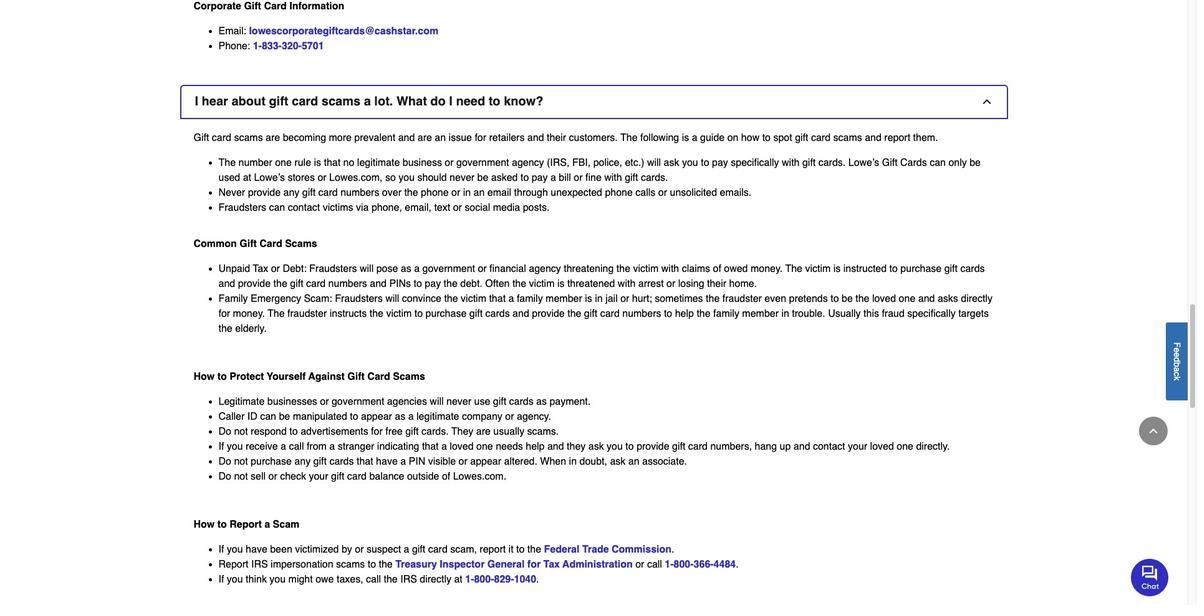 Task type: vqa. For each thing, say whether or not it's contained in the screenshot.
chevron down image in the what if my new appliance is damaged or not working correctly? button
no



Task type: locate. For each thing, give the bounding box(es) containing it.
2 phone from the left
[[605, 187, 633, 198]]

lowescorporategiftcards@cashstar.com link
[[249, 25, 439, 37]]

used
[[219, 172, 240, 183]]

contact inside legitimate businesses or government agencies will never use gift cards as payment. caller id can be manipulated to appear as a legitimate company or agency. do not respond to advertisements for free gift cards. they are usually scams. if you receive a call from a stranger indicating that a loved one needs help and they ask you to provide gift card numbers, hang up and contact your loved one directly. do not purchase any gift cards that have a pin visible or appear altered. when in doubt, ask an associate. do not sell or check your gift card balance outside of lowes.com.
[[813, 441, 846, 452]]

2 horizontal spatial pay
[[712, 157, 728, 168]]

for right "issue"
[[475, 132, 487, 143]]

gift inside 'if you have been victimized by or suspect a gift card scam, report it to the federal trade commission . report irs impersonation scams to the treasury inspector general for tax administration or call 1-800-366-4484 . if you think you might owe taxes, call the irs directly at 1-800-829-1040 .'
[[412, 544, 426, 555]]

cards down stranger
[[330, 456, 354, 467]]

cards up the agency.
[[509, 396, 534, 407]]

cards
[[961, 263, 985, 275], [486, 308, 510, 319], [509, 396, 534, 407], [330, 456, 354, 467]]

help inside unpaid tax or debt: fraudsters will pose as a government or financial agency threatening the victim with claims of owed money. the victim is instructed to purchase gift cards and provide the gift card numbers and pins to pay the debt. often the victim is threatened with arrest or losing their home. family emergency scam: fraudsters will convince the victim that a family member is in jail or hurt; sometimes the fraudster even pretends to be the loved one and asks directly for money. the fraudster instructs the victim to purchase gift cards and provide the gift card numbers to help the family member in trouble. usually this fraud specifically targets the elderly.
[[675, 308, 694, 319]]

for inside legitimate businesses or government agencies will never use gift cards as payment. caller id can be manipulated to appear as a legitimate company or agency. do not respond to advertisements for free gift cards. they are usually scams. if you receive a call from a stranger indicating that a loved one needs help and they ask you to provide gift card numbers, hang up and contact your loved one directly. do not purchase any gift cards that have a pin visible or appear altered. when in doubt, ask an associate. do not sell or check your gift card balance outside of lowes.com.
[[371, 426, 383, 437]]

police,
[[594, 157, 622, 168]]

have inside legitimate businesses or government agencies will never use gift cards as payment. caller id can be manipulated to appear as a legitimate company or agency. do not respond to advertisements for free gift cards. they are usually scams. if you receive a call from a stranger indicating that a loved one needs help and they ask you to provide gift card numbers, hang up and contact your loved one directly. do not purchase any gift cards that have a pin visible or appear altered. when in doubt, ask an associate. do not sell or check your gift card balance outside of lowes.com.
[[376, 456, 398, 467]]

tax down common gift card scams in the top of the page
[[253, 263, 268, 275]]

suspect
[[367, 544, 401, 555]]

e
[[1173, 347, 1183, 352], [1173, 352, 1183, 357]]

as inside unpaid tax or debt: fraudsters will pose as a government or financial agency threatening the victim with claims of owed money. the victim is instructed to purchase gift cards and provide the gift card numbers and pins to pay the debt. often the victim is threatened with arrest or losing their home. family emergency scam: fraudsters will convince the victim that a family member is in jail or hurt; sometimes the fraudster even pretends to be the loved one and asks directly for money. the fraudster instructs the victim to purchase gift cards and provide the gift card numbers to help the family member in trouble. usually this fraud specifically targets the elderly.
[[401, 263, 411, 275]]

contact
[[288, 202, 320, 213], [813, 441, 846, 452]]

chevron up image inside scroll to top element
[[1148, 425, 1160, 437]]

in
[[463, 187, 471, 198], [595, 293, 603, 305], [782, 308, 790, 319], [569, 456, 577, 467]]

against
[[308, 371, 345, 382]]

specifically inside "the number one rule is that no legitimate business or government agency (irs, fbi, police, etc.) will ask you to pay specifically with gift cards. lowe's gift cards can only be used at lowe's stores or lowes.com, so you should never be asked to pay a bill or fine with gift cards. never provide any gift card numbers over the phone or in an email through unexpected phone calls or unsolicited emails. fraudsters can contact victims via phone, email, text or social media posts."
[[731, 157, 779, 168]]

0 vertical spatial contact
[[288, 202, 320, 213]]

numbers
[[341, 187, 379, 198], [328, 278, 367, 290], [623, 308, 661, 319]]

1 horizontal spatial member
[[742, 308, 779, 319]]

be right only
[[970, 157, 981, 168]]

1 vertical spatial help
[[526, 441, 545, 452]]

to inside button
[[489, 94, 501, 108]]

1 vertical spatial appear
[[470, 456, 502, 467]]

will down the pins at the left
[[386, 293, 399, 305]]

card up becoming
[[292, 94, 318, 108]]

becoming
[[283, 132, 326, 143]]

2 i from the left
[[449, 94, 453, 108]]

one left needs
[[477, 441, 493, 452]]

1 vertical spatial purchase
[[426, 308, 467, 319]]

money.
[[751, 263, 783, 275], [233, 308, 265, 319]]

1 horizontal spatial lowe's
[[849, 157, 880, 168]]

1 vertical spatial scams
[[393, 371, 425, 382]]

i hear about gift card scams a lot. what do i need to know? button
[[181, 86, 1007, 118]]

more
[[329, 132, 352, 143]]

card up agencies
[[368, 371, 390, 382]]

ask up doubt,
[[589, 441, 604, 452]]

of down visible
[[442, 471, 451, 482]]

or up sometimes
[[667, 278, 676, 290]]

0 horizontal spatial specifically
[[731, 157, 779, 168]]

0 horizontal spatial phone
[[421, 187, 449, 198]]

advertisements
[[301, 426, 368, 437]]

0 vertical spatial how
[[194, 371, 215, 382]]

0 horizontal spatial directly
[[420, 574, 452, 585]]

1 horizontal spatial ask
[[610, 456, 626, 467]]

2 if from the top
[[219, 544, 224, 555]]

chevron up image
[[981, 95, 993, 108], [1148, 425, 1160, 437]]

scroll to top element
[[1140, 417, 1168, 445]]

gift
[[269, 94, 288, 108], [795, 132, 809, 143], [803, 157, 816, 168], [625, 172, 638, 183], [302, 187, 316, 198], [945, 263, 958, 275], [290, 278, 304, 290], [470, 308, 483, 319], [584, 308, 598, 319], [493, 396, 507, 407], [406, 426, 419, 437], [672, 441, 686, 452], [313, 456, 327, 467], [331, 471, 345, 482], [412, 544, 426, 555]]

provide down number
[[248, 187, 281, 198]]

visible
[[428, 456, 456, 467]]

1 vertical spatial government
[[423, 263, 475, 275]]

the up used
[[219, 157, 236, 168]]

0 horizontal spatial have
[[246, 544, 267, 555]]

are up business
[[418, 132, 432, 143]]

2 how from the top
[[194, 519, 215, 530]]

irs
[[251, 559, 268, 570], [401, 574, 417, 585]]

0 vertical spatial family
[[517, 293, 543, 305]]

have left been
[[246, 544, 267, 555]]

is left threatened
[[558, 278, 565, 290]]

1-
[[253, 40, 262, 52], [665, 559, 674, 570], [465, 574, 474, 585]]

gift
[[244, 1, 261, 12], [194, 132, 209, 143], [882, 157, 898, 168], [240, 238, 257, 250], [348, 371, 365, 382]]

victim down convince at the left of the page
[[386, 308, 412, 319]]

in inside legitimate businesses or government agencies will never use gift cards as payment. caller id can be manipulated to appear as a legitimate company or agency. do not respond to advertisements for free gift cards. they are usually scams. if you receive a call from a stranger indicating that a loved one needs help and they ask you to provide gift card numbers, hang up and contact your loved one directly. do not purchase any gift cards that have a pin visible or appear altered. when in doubt, ask an associate. do not sell or check your gift card balance outside of lowes.com.
[[569, 456, 577, 467]]

in down the they
[[569, 456, 577, 467]]

2 vertical spatial government
[[332, 396, 384, 407]]

is right the following
[[682, 132, 689, 143]]

1 not from the top
[[234, 426, 248, 437]]

2 horizontal spatial purchase
[[901, 263, 942, 275]]

1 vertical spatial do
[[219, 456, 231, 467]]

0 vertical spatial of
[[713, 263, 722, 275]]

1 horizontal spatial legitimate
[[417, 411, 459, 422]]

scams.
[[527, 426, 559, 437]]

altered.
[[504, 456, 538, 467]]

appear up lowes.com.
[[470, 456, 502, 467]]

1 vertical spatial 1-
[[665, 559, 674, 570]]

family
[[219, 293, 248, 305]]

report left them.
[[885, 132, 911, 143]]

1 horizontal spatial their
[[707, 278, 727, 290]]

a up k
[[1173, 367, 1183, 372]]

.
[[672, 544, 675, 555], [736, 559, 739, 570], [536, 574, 539, 585]]

pose
[[377, 263, 398, 275]]

1 vertical spatial an
[[474, 187, 485, 198]]

1 vertical spatial report
[[480, 544, 506, 555]]

0 vertical spatial purchase
[[901, 263, 942, 275]]

1 horizontal spatial specifically
[[908, 308, 956, 319]]

never left use
[[447, 396, 472, 407]]

i hear about gift card scams a lot. what do i need to know?
[[195, 94, 544, 108]]

agency inside "the number one rule is that no legitimate business or government agency (irs, fbi, police, etc.) will ask you to pay specifically with gift cards. lowe's gift cards can only be used at lowe's stores or lowes.com, so you should never be asked to pay a bill or fine with gift cards. never provide any gift card numbers over the phone or in an email through unexpected phone calls or unsolicited emails. fraudsters can contact victims via phone, email, text or social media posts."
[[512, 157, 544, 168]]

are down company
[[476, 426, 491, 437]]

have inside 'if you have been victimized by or suspect a gift card scam, report it to the federal trade commission . report irs impersonation scams to the treasury inspector general for tax administration or call 1-800-366-4484 . if you think you might owe taxes, call the irs directly at 1-800-829-1040 .'
[[246, 544, 267, 555]]

receive
[[246, 441, 278, 452]]

a left bill at the left top of the page
[[551, 172, 556, 183]]

1 vertical spatial call
[[647, 559, 662, 570]]

2 horizontal spatial cards.
[[819, 157, 846, 168]]

corporate gift card information
[[194, 1, 347, 12]]

card for information
[[264, 1, 287, 12]]

0 horizontal spatial appear
[[361, 411, 392, 422]]

in left the jail
[[595, 293, 603, 305]]

any up check
[[295, 456, 311, 467]]

cards.
[[819, 157, 846, 168], [641, 172, 668, 183], [422, 426, 449, 437]]

from
[[307, 441, 327, 452]]

1 vertical spatial report
[[219, 559, 249, 570]]

1 horizontal spatial at
[[454, 574, 463, 585]]

1 vertical spatial family
[[714, 308, 740, 319]]

tax inside unpaid tax or debt: fraudsters will pose as a government or financial agency threatening the victim with claims of owed money. the victim is instructed to purchase gift cards and provide the gift card numbers and pins to pay the debt. often the victim is threatened with arrest or losing their home. family emergency scam: fraudsters will convince the victim that a family member is in jail or hurt; sometimes the fraudster even pretends to be the loved one and asks directly for money. the fraudster instructs the victim to purchase gift cards and provide the gift card numbers to help the family member in trouble. usually this fraud specifically targets the elderly.
[[253, 263, 268, 275]]

0 horizontal spatial chevron up image
[[981, 95, 993, 108]]

provide inside "the number one rule is that no legitimate business or government agency (irs, fbi, police, etc.) will ask you to pay specifically with gift cards. lowe's gift cards can only be used at lowe's stores or lowes.com, so you should never be asked to pay a bill or fine with gift cards. never provide any gift card numbers over the phone or in an email through unexpected phone calls or unsolicited emails. fraudsters can contact victims via phone, email, text or social media posts."
[[248, 187, 281, 198]]

0 horizontal spatial pay
[[425, 278, 441, 290]]

3 if from the top
[[219, 574, 224, 585]]

provide down unpaid
[[238, 278, 271, 290]]

directly
[[961, 293, 993, 305], [420, 574, 452, 585]]

can left only
[[930, 157, 946, 168]]

1 if from the top
[[219, 441, 224, 452]]

an inside "the number one rule is that no legitimate business or government agency (irs, fbi, police, etc.) will ask you to pay specifically with gift cards. lowe's gift cards can only be used at lowe's stores or lowes.com, so you should never be asked to pay a bill or fine with gift cards. never provide any gift card numbers over the phone or in an email through unexpected phone calls or unsolicited emails. fraudsters can contact victims via phone, email, text or social media posts."
[[474, 187, 485, 198]]

or
[[445, 157, 454, 168], [318, 172, 327, 183], [574, 172, 583, 183], [452, 187, 460, 198], [659, 187, 667, 198], [453, 202, 462, 213], [271, 263, 280, 275], [478, 263, 487, 275], [667, 278, 676, 290], [621, 293, 630, 305], [320, 396, 329, 407], [505, 411, 514, 422], [459, 456, 468, 467], [269, 471, 277, 482], [355, 544, 364, 555], [636, 559, 645, 570]]

any
[[284, 187, 300, 198], [295, 456, 311, 467]]

their down owed
[[707, 278, 727, 290]]

the left 'debt.'
[[444, 278, 458, 290]]

320-
[[282, 40, 302, 52]]

0 vertical spatial appear
[[361, 411, 392, 422]]

1 horizontal spatial contact
[[813, 441, 846, 452]]

etc.)
[[625, 157, 645, 168]]

a inside 'if you have been victimized by or suspect a gift card scam, report it to the federal trade commission . report irs impersonation scams to the treasury inspector general for tax administration or call 1-800-366-4484 . if you think you might owe taxes, call the irs directly at 1-800-829-1040 .'
[[404, 544, 409, 555]]

1 vertical spatial specifically
[[908, 308, 956, 319]]

report left scam
[[230, 519, 262, 530]]

2 vertical spatial do
[[219, 471, 231, 482]]

loved left directly. at the bottom right of the page
[[870, 441, 894, 452]]

pretends
[[789, 293, 828, 305]]

if down caller
[[219, 441, 224, 452]]

asked
[[491, 172, 518, 183]]

chat invite button image
[[1131, 558, 1170, 596]]

card inside "the number one rule is that no legitimate business or government agency (irs, fbi, police, etc.) will ask you to pay specifically with gift cards. lowe's gift cards can only be used at lowe's stores or lowes.com, so you should never be asked to pay a bill or fine with gift cards. never provide any gift card numbers over the phone or in an email through unexpected phone calls or unsolicited emails. fraudsters can contact victims via phone, email, text or social media posts."
[[318, 187, 338, 198]]

scam
[[273, 519, 300, 530]]

0 horizontal spatial ask
[[589, 441, 604, 452]]

0 vertical spatial do
[[219, 426, 231, 437]]

2 vertical spatial pay
[[425, 278, 441, 290]]

ask inside "the number one rule is that no legitimate business or government agency (irs, fbi, police, etc.) will ask you to pay specifically with gift cards. lowe's gift cards can only be used at lowe's stores or lowes.com, so you should never be asked to pay a bill or fine with gift cards. never provide any gift card numbers over the phone or in an email through unexpected phone calls or unsolicited emails. fraudsters can contact victims via phone, email, text or social media posts."
[[664, 157, 680, 168]]

1 vertical spatial have
[[246, 544, 267, 555]]

the up pretends
[[786, 263, 803, 275]]

gift inside button
[[269, 94, 288, 108]]

0 horizontal spatial their
[[547, 132, 566, 143]]

card right spot
[[811, 132, 831, 143]]

administration
[[563, 559, 633, 570]]

0 vertical spatial lowe's
[[849, 157, 880, 168]]

that
[[324, 157, 341, 168], [489, 293, 506, 305], [422, 441, 439, 452], [357, 456, 373, 467]]

call left from
[[289, 441, 304, 452]]

. up 1-800-366-4484 link
[[672, 544, 675, 555]]

chevron up image inside i hear about gift card scams a lot. what do i need to know? button
[[981, 95, 993, 108]]

phone down should
[[421, 187, 449, 198]]

loved
[[873, 293, 896, 305], [450, 441, 474, 452], [870, 441, 894, 452]]

purchase up 'asks'
[[901, 263, 942, 275]]

that up visible
[[422, 441, 439, 452]]

2 do from the top
[[219, 456, 231, 467]]

tax down federal
[[544, 559, 560, 570]]

2 vertical spatial fraudsters
[[335, 293, 383, 305]]

1 horizontal spatial are
[[418, 132, 432, 143]]

specifically
[[731, 157, 779, 168], [908, 308, 956, 319]]

0 vertical spatial government
[[457, 157, 509, 168]]

1 phone from the left
[[421, 187, 449, 198]]

0 horizontal spatial help
[[526, 441, 545, 452]]

that down often
[[489, 293, 506, 305]]

0 vertical spatial pay
[[712, 157, 728, 168]]

0 vertical spatial at
[[243, 172, 251, 183]]

legitimate inside legitimate businesses or government agencies will never use gift cards as payment. caller id can be manipulated to appear as a legitimate company or agency. do not respond to advertisements for free gift cards. they are usually scams. if you receive a call from a stranger indicating that a loved one needs help and they ask you to provide gift card numbers, hang up and contact your loved one directly. do not purchase any gift cards that have a pin visible or appear altered. when in doubt, ask an associate. do not sell or check your gift card balance outside of lowes.com.
[[417, 411, 459, 422]]

tax inside 'if you have been victimized by or suspect a gift card scam, report it to the federal trade commission . report irs impersonation scams to the treasury inspector general for tax administration or call 1-800-366-4484 . if you think you might owe taxes, call the irs directly at 1-800-829-1040 .'
[[544, 559, 560, 570]]

need
[[456, 94, 485, 108]]

fraudsters down never in the top of the page
[[219, 202, 266, 213]]

0 horizontal spatial fraudster
[[288, 308, 327, 319]]

over
[[382, 187, 402, 198]]

card down stranger
[[347, 471, 367, 482]]

0 vertical spatial as
[[401, 263, 411, 275]]

0 vertical spatial scams
[[285, 238, 317, 250]]

family
[[517, 293, 543, 305], [714, 308, 740, 319]]

1 vertical spatial if
[[219, 544, 224, 555]]

0 horizontal spatial at
[[243, 172, 251, 183]]

prevalent
[[355, 132, 396, 143]]

0 vertical spatial report
[[885, 132, 911, 143]]

provide
[[248, 187, 281, 198], [238, 278, 271, 290], [532, 308, 565, 319], [637, 441, 670, 452]]

elderly.
[[235, 323, 267, 334]]

2 e from the top
[[1173, 352, 1183, 357]]

lowe's
[[849, 157, 880, 168], [254, 172, 285, 183]]

the up 'email,'
[[404, 187, 418, 198]]

1 horizontal spatial scams
[[393, 371, 425, 382]]

of left owed
[[713, 263, 722, 275]]

are up number
[[266, 132, 280, 143]]

associate.
[[642, 456, 687, 467]]

scams up agencies
[[393, 371, 425, 382]]

1 horizontal spatial purchase
[[426, 308, 467, 319]]

scams inside 'if you have been victimized by or suspect a gift card scam, report it to the federal trade commission . report irs impersonation scams to the treasury inspector general for tax administration or call 1-800-366-4484 . if you think you might owe taxes, call the irs directly at 1-800-829-1040 .'
[[336, 559, 365, 570]]

2 vertical spatial purchase
[[251, 456, 292, 467]]

0 horizontal spatial contact
[[288, 202, 320, 213]]

1 vertical spatial cards.
[[641, 172, 668, 183]]

will right etc.)
[[647, 157, 661, 168]]

do
[[219, 426, 231, 437], [219, 456, 231, 467], [219, 471, 231, 482]]

card left scam,
[[428, 544, 448, 555]]

for inside 'if you have been victimized by or suspect a gift card scam, report it to the federal trade commission . report irs impersonation scams to the treasury inspector general for tax administration or call 1-800-366-4484 . if you think you might owe taxes, call the irs directly at 1-800-829-1040 .'
[[528, 559, 541, 570]]

stranger
[[338, 441, 374, 452]]

their up (irs,
[[547, 132, 566, 143]]

impersonation
[[271, 559, 333, 570]]

5701
[[302, 40, 324, 52]]

commission
[[612, 544, 672, 555]]

a
[[364, 94, 371, 108], [692, 132, 698, 143], [551, 172, 556, 183], [414, 263, 420, 275], [509, 293, 514, 305], [1173, 367, 1183, 372], [408, 411, 414, 422], [281, 441, 286, 452], [330, 441, 335, 452], [442, 441, 447, 452], [401, 456, 406, 467], [265, 519, 270, 530], [404, 544, 409, 555]]

agency up asked
[[512, 157, 544, 168]]

numbers down hurt;
[[623, 308, 661, 319]]

card up victims
[[318, 187, 338, 198]]

1 horizontal spatial fraudster
[[723, 293, 762, 305]]

2 horizontal spatial an
[[629, 456, 640, 467]]

how
[[194, 371, 215, 382], [194, 519, 215, 530]]

1 horizontal spatial pay
[[532, 172, 548, 183]]

2 horizontal spatial call
[[647, 559, 662, 570]]

agency inside unpaid tax or debt: fraudsters will pose as a government or financial agency threatening the victim with claims of owed money. the victim is instructed to purchase gift cards and provide the gift card numbers and pins to pay the debt. often the victim is threatened with arrest or losing their home. family emergency scam: fraudsters will convince the victim that a family member is in jail or hurt; sometimes the fraudster even pretends to be the loved one and asks directly for money. the fraudster instructs the victim to purchase gift cards and provide the gift card numbers to help the family member in trouble. usually this fraud specifically targets the elderly.
[[529, 263, 561, 275]]

card for scams
[[260, 238, 282, 250]]

1 vertical spatial chevron up image
[[1148, 425, 1160, 437]]

irs down treasury
[[401, 574, 417, 585]]

1 horizontal spatial .
[[672, 544, 675, 555]]

can up respond
[[260, 411, 276, 422]]

2 vertical spatial an
[[629, 456, 640, 467]]

the inside "the number one rule is that no legitimate business or government agency (irs, fbi, police, etc.) will ask you to pay specifically with gift cards. lowe's gift cards can only be used at lowe's stores or lowes.com, so you should never be asked to pay a bill or fine with gift cards. never provide any gift card numbers over the phone or in an email through unexpected phone calls or unsolicited emails. fraudsters can contact victims via phone, email, text or social media posts."
[[404, 187, 418, 198]]

how for how to report a scam
[[194, 519, 215, 530]]

0 horizontal spatial member
[[546, 293, 582, 305]]

can up common gift card scams in the top of the page
[[269, 202, 285, 213]]

government inside "the number one rule is that no legitimate business or government agency (irs, fbi, police, etc.) will ask you to pay specifically with gift cards. lowe's gift cards can only be used at lowe's stores or lowes.com, so you should never be asked to pay a bill or fine with gift cards. never provide any gift card numbers over the phone or in an email through unexpected phone calls or unsolicited emails. fraudsters can contact victims via phone, email, text or social media posts."
[[457, 157, 509, 168]]

0 vertical spatial numbers
[[341, 187, 379, 198]]

hang
[[755, 441, 777, 452]]

lowes.com.
[[453, 471, 507, 482]]

you up doubt,
[[607, 441, 623, 452]]

1 vertical spatial their
[[707, 278, 727, 290]]

or right the jail
[[621, 293, 630, 305]]

of
[[713, 263, 722, 275], [442, 471, 451, 482]]

they
[[567, 441, 586, 452]]

with
[[782, 157, 800, 168], [605, 172, 622, 183], [662, 263, 679, 275], [618, 278, 636, 290]]

1 vertical spatial of
[[442, 471, 451, 482]]

0 vertical spatial fraudsters
[[219, 202, 266, 213]]

. down treasury inspector general for tax administration link
[[536, 574, 539, 585]]

owed
[[724, 263, 748, 275]]

email,
[[405, 202, 432, 213]]

or down commission
[[636, 559, 645, 570]]

1 how from the top
[[194, 371, 215, 382]]

ask right doubt,
[[610, 456, 626, 467]]

scams up "debt:"
[[285, 238, 317, 250]]

specifically down 'asks'
[[908, 308, 956, 319]]

money. up elderly.
[[233, 308, 265, 319]]

irs up think
[[251, 559, 268, 570]]

an left associate.
[[629, 456, 640, 467]]

provide up associate.
[[637, 441, 670, 452]]

3 not from the top
[[234, 471, 248, 482]]

0 vertical spatial have
[[376, 456, 398, 467]]

not down caller
[[234, 426, 248, 437]]

i
[[195, 94, 198, 108], [449, 94, 453, 108]]

0 vertical spatial cards.
[[819, 157, 846, 168]]

1 vertical spatial fraudster
[[288, 308, 327, 319]]

up
[[780, 441, 791, 452]]

through
[[514, 187, 548, 198]]

one inside unpaid tax or debt: fraudsters will pose as a government or financial agency threatening the victim with claims of owed money. the victim is instructed to purchase gift cards and provide the gift card numbers and pins to pay the debt. often the victim is threatened with arrest or losing their home. family emergency scam: fraudsters will convince the victim that a family member is in jail or hurt; sometimes the fraudster even pretends to be the loved one and asks directly for money. the fraudster instructs the victim to purchase gift cards and provide the gift card numbers to help the family member in trouble. usually this fraud specifically targets the elderly.
[[899, 293, 916, 305]]

report
[[230, 519, 262, 530], [219, 559, 249, 570]]

is right "rule"
[[314, 157, 321, 168]]

scams inside button
[[322, 94, 361, 108]]

pay up through
[[532, 172, 548, 183]]

a down respond
[[281, 441, 286, 452]]

should
[[418, 172, 447, 183]]

phone
[[421, 187, 449, 198], [605, 187, 633, 198]]

1 vertical spatial your
[[309, 471, 328, 482]]

help inside legitimate businesses or government agencies will never use gift cards as payment. caller id can be manipulated to appear as a legitimate company or agency. do not respond to advertisements for free gift cards. they are usually scams. if you receive a call from a stranger indicating that a loved one needs help and they ask you to provide gift card numbers, hang up and contact your loved one directly. do not purchase any gift cards that have a pin visible or appear altered. when in doubt, ask an associate. do not sell or check your gift card balance outside of lowes.com.
[[526, 441, 545, 452]]

provide inside legitimate businesses or government agencies will never use gift cards as payment. caller id can be manipulated to appear as a legitimate company or agency. do not respond to advertisements for free gift cards. they are usually scams. if you receive a call from a stranger indicating that a loved one needs help and they ask you to provide gift card numbers, hang up and contact your loved one directly. do not purchase any gift cards that have a pin visible or appear altered. when in doubt, ask an associate. do not sell or check your gift card balance outside of lowes.com.
[[637, 441, 670, 452]]

loved down the they
[[450, 441, 474, 452]]

agency
[[512, 157, 544, 168], [529, 263, 561, 275]]

0 vertical spatial ask
[[664, 157, 680, 168]]

about
[[232, 94, 266, 108]]

gift card scams are becoming more prevalent and are an issue for retailers and their customers. the following is a guide on how to spot gift card scams and report them.
[[194, 132, 941, 143]]

1 horizontal spatial irs
[[401, 574, 417, 585]]

1 horizontal spatial your
[[848, 441, 868, 452]]

directly inside 'if you have been victimized by or suspect a gift card scam, report it to the federal trade commission . report irs impersonation scams to the treasury inspector general for tax administration or call 1-800-366-4484 . if you think you might owe taxes, call the irs directly at 1-800-829-1040 .'
[[420, 574, 452, 585]]

0 vertical spatial legitimate
[[357, 157, 400, 168]]

0 vertical spatial your
[[848, 441, 868, 452]]

lowes.com,
[[329, 172, 383, 183]]

the
[[404, 187, 418, 198], [617, 263, 631, 275], [274, 278, 287, 290], [444, 278, 458, 290], [513, 278, 527, 290], [444, 293, 458, 305], [706, 293, 720, 305], [856, 293, 870, 305], [370, 308, 384, 319], [568, 308, 582, 319], [697, 308, 711, 319], [219, 323, 233, 334], [528, 544, 541, 555], [379, 559, 393, 570], [384, 574, 398, 585]]

1 vertical spatial directly
[[420, 574, 452, 585]]

gift inside "the number one rule is that no legitimate business or government agency (irs, fbi, police, etc.) will ask you to pay specifically with gift cards. lowe's gift cards can only be used at lowe's stores or lowes.com, so you should never be asked to pay a bill or fine with gift cards. never provide any gift card numbers over the phone or in an email through unexpected phone calls or unsolicited emails. fraudsters can contact victims via phone, email, text or social media posts."
[[882, 157, 898, 168]]

or up manipulated
[[320, 396, 329, 407]]

0 horizontal spatial purchase
[[251, 456, 292, 467]]

respond
[[251, 426, 287, 437]]

0 horizontal spatial cards.
[[422, 426, 449, 437]]

contact right 'up'
[[813, 441, 846, 452]]

general
[[488, 559, 525, 570]]

0 horizontal spatial i
[[195, 94, 198, 108]]

0 vertical spatial fraudster
[[723, 293, 762, 305]]

card down the jail
[[600, 308, 620, 319]]

their
[[547, 132, 566, 143], [707, 278, 727, 290]]

0 vertical spatial agency
[[512, 157, 544, 168]]

only
[[949, 157, 967, 168]]

1 e from the top
[[1173, 347, 1183, 352]]

or up usually
[[505, 411, 514, 422]]



Task type: describe. For each thing, give the bounding box(es) containing it.
the right convince at the left of the page
[[444, 293, 458, 305]]

issue
[[449, 132, 472, 143]]

the up etc.)
[[621, 132, 638, 143]]

a left lot.
[[364, 94, 371, 108]]

scam,
[[450, 544, 477, 555]]

needs
[[496, 441, 523, 452]]

0 horizontal spatial money.
[[233, 308, 265, 319]]

1 vertical spatial pay
[[532, 172, 548, 183]]

know?
[[504, 94, 544, 108]]

the down threatened
[[568, 308, 582, 319]]

you left think
[[227, 574, 243, 585]]

f
[[1173, 342, 1183, 347]]

the up this
[[856, 293, 870, 305]]

card left numbers,
[[689, 441, 708, 452]]

rule
[[295, 157, 311, 168]]

and down pose
[[370, 278, 387, 290]]

0 horizontal spatial are
[[266, 132, 280, 143]]

card up "scam:" on the left
[[306, 278, 326, 290]]

it
[[509, 544, 514, 555]]

the up the jail
[[617, 263, 631, 275]]

and down "financial"
[[513, 308, 529, 319]]

2 horizontal spatial 1-
[[665, 559, 674, 570]]

0 horizontal spatial .
[[536, 574, 539, 585]]

directly.
[[917, 441, 950, 452]]

will inside "the number one rule is that no legitimate business or government agency (irs, fbi, police, etc.) will ask you to pay specifically with gift cards. lowe's gift cards can only be used at lowe's stores or lowes.com, so you should never be asked to pay a bill or fine with gift cards. never provide any gift card numbers over the phone or in an email through unexpected phone calls or unsolicited emails. fraudsters can contact victims via phone, email, text or social media posts."
[[647, 157, 661, 168]]

usually
[[828, 308, 861, 319]]

so
[[385, 172, 396, 183]]

2 vertical spatial 1-
[[465, 574, 474, 585]]

a inside "the number one rule is that no legitimate business or government agency (irs, fbi, police, etc.) will ask you to pay specifically with gift cards. lowe's gift cards can only be used at lowe's stores or lowes.com, so you should never be asked to pay a bill or fine with gift cards. never provide any gift card numbers over the phone or in an email through unexpected phone calls or unsolicited emails. fraudsters can contact victims via phone, email, text or social media posts."
[[551, 172, 556, 183]]

with down police,
[[605, 172, 622, 183]]

corporate
[[194, 1, 241, 12]]

guide
[[700, 132, 725, 143]]

card inside 'if you have been victimized by or suspect a gift card scam, report it to the federal trade commission . report irs impersonation scams to the treasury inspector general for tax administration or call 1-800-366-4484 . if you think you might owe taxes, call the irs directly at 1-800-829-1040 .'
[[428, 544, 448, 555]]

be left asked
[[478, 172, 489, 183]]

the down sometimes
[[697, 308, 711, 319]]

card down hear
[[212, 132, 231, 143]]

be inside unpaid tax or debt: fraudsters will pose as a government or financial agency threatening the victim with claims of owed money. the victim is instructed to purchase gift cards and provide the gift card numbers and pins to pay the debt. often the victim is threatened with arrest or losing their home. family emergency scam: fraudsters will convince the victim that a family member is in jail or hurt; sometimes the fraudster even pretends to be the loved one and asks directly for money. the fraudster instructs the victim to purchase gift cards and provide the gift card numbers to help the family member in trouble. usually this fraud specifically targets the elderly.
[[842, 293, 853, 305]]

at inside "the number one rule is that no legitimate business or government agency (irs, fbi, police, etc.) will ask you to pay specifically with gift cards. lowe's gift cards can only be used at lowe's stores or lowes.com, so you should never be asked to pay a bill or fine with gift cards. never provide any gift card numbers over the phone or in an email through unexpected phone calls or unsolicited emails. fraudsters can contact victims via phone, email, text or social media posts."
[[243, 172, 251, 183]]

will inside legitimate businesses or government agencies will never use gift cards as payment. caller id can be manipulated to appear as a legitimate company or agency. do not respond to advertisements for free gift cards. they are usually scams. if you receive a call from a stranger indicating that a loved one needs help and they ask you to provide gift card numbers, hang up and contact your loved one directly. do not purchase any gift cards that have a pin visible or appear altered. when in doubt, ask an associate. do not sell or check your gift card balance outside of lowes.com.
[[430, 396, 444, 407]]

is inside "the number one rule is that no legitimate business or government agency (irs, fbi, police, etc.) will ask you to pay specifically with gift cards. lowe's gift cards can only be used at lowe's stores or lowes.com, so you should never be asked to pay a bill or fine with gift cards. never provide any gift card numbers over the phone or in an email through unexpected phone calls or unsolicited emails. fraudsters can contact victims via phone, email, text or social media posts."
[[314, 157, 321, 168]]

unexpected
[[551, 187, 603, 198]]

or right bill at the left top of the page
[[574, 172, 583, 183]]

1 horizontal spatial report
[[885, 132, 911, 143]]

pin
[[409, 456, 426, 467]]

cards. inside legitimate businesses or government agencies will never use gift cards as payment. caller id can be manipulated to appear as a legitimate company or agency. do not respond to advertisements for free gift cards. they are usually scams. if you receive a call from a stranger indicating that a loved one needs help and they ask you to provide gift card numbers, hang up and contact your loved one directly. do not purchase any gift cards that have a pin visible or appear altered. when in doubt, ask an associate. do not sell or check your gift card balance outside of lowes.com.
[[422, 426, 449, 437]]

the down treasury
[[384, 574, 398, 585]]

legitimate
[[219, 396, 265, 407]]

an inside legitimate businesses or government agencies will never use gift cards as payment. caller id can be manipulated to appear as a legitimate company or agency. do not respond to advertisements for free gift cards. they are usually scams. if you receive a call from a stranger indicating that a loved one needs help and they ask you to provide gift card numbers, hang up and contact your loved one directly. do not purchase any gift cards that have a pin visible or appear altered. when in doubt, ask an associate. do not sell or check your gift card balance outside of lowes.com.
[[629, 456, 640, 467]]

2 vertical spatial call
[[366, 574, 381, 585]]

on
[[728, 132, 739, 143]]

scam:
[[304, 293, 332, 305]]

the number one rule is that no legitimate business or government agency (irs, fbi, police, etc.) will ask you to pay specifically with gift cards. lowe's gift cards can only be used at lowe's stores or lowes.com, so you should never be asked to pay a bill or fine with gift cards. never provide any gift card numbers over the phone or in an email through unexpected phone calls or unsolicited emails. fraudsters can contact victims via phone, email, text or social media posts.
[[219, 157, 981, 213]]

think
[[246, 574, 267, 585]]

(irs,
[[547, 157, 570, 168]]

no
[[343, 157, 355, 168]]

of inside unpaid tax or debt: fraudsters will pose as a government or financial agency threatening the victim with claims of owed money. the victim is instructed to purchase gift cards and provide the gift card numbers and pins to pay the debt. often the victim is threatened with arrest or losing their home. family emergency scam: fraudsters will convince the victim that a family member is in jail or hurt; sometimes the fraudster even pretends to be the loved one and asks directly for money. the fraudster instructs the victim to purchase gift cards and provide the gift card numbers to help the family member in trouble. usually this fraud specifically targets the elderly.
[[713, 263, 722, 275]]

business
[[403, 157, 442, 168]]

and up when
[[548, 441, 564, 452]]

1 vertical spatial numbers
[[328, 278, 367, 290]]

emails.
[[720, 187, 752, 198]]

that down stranger
[[357, 456, 373, 467]]

can inside legitimate businesses or government agencies will never use gift cards as payment. caller id can be manipulated to appear as a legitimate company or agency. do not respond to advertisements for free gift cards. they are usually scams. if you receive a call from a stranger indicating that a loved one needs help and they ask you to provide gift card numbers, hang up and contact your loved one directly. do not purchase any gift cards that have a pin visible or appear altered. when in doubt, ask an associate. do not sell or check your gift card balance outside of lowes.com.
[[260, 411, 276, 422]]

4484
[[714, 559, 736, 570]]

payment.
[[550, 396, 591, 407]]

1 vertical spatial irs
[[401, 574, 417, 585]]

1 vertical spatial lowe's
[[254, 172, 285, 183]]

agencies
[[387, 396, 427, 407]]

or right visible
[[459, 456, 468, 467]]

victim up 'arrest'
[[633, 263, 659, 275]]

you left receive
[[227, 441, 243, 452]]

833-
[[262, 40, 282, 52]]

will left pose
[[360, 263, 374, 275]]

2 vertical spatial ask
[[610, 456, 626, 467]]

gift up email:
[[244, 1, 261, 12]]

email
[[488, 187, 512, 198]]

be inside legitimate businesses or government agencies will never use gift cards as payment. caller id can be manipulated to appear as a legitimate company or agency. do not respond to advertisements for free gift cards. they are usually scams. if you receive a call from a stranger indicating that a loved one needs help and they ask you to provide gift card numbers, hang up and contact your loved one directly. do not purchase any gift cards that have a pin visible or appear altered. when in doubt, ask an associate. do not sell or check your gift card balance outside of lowes.com.
[[279, 411, 290, 422]]

is left instructed
[[834, 263, 841, 275]]

a right pose
[[414, 263, 420, 275]]

victim up pretends
[[806, 263, 831, 275]]

0 vertical spatial .
[[672, 544, 675, 555]]

asks
[[938, 293, 959, 305]]

the inside "the number one rule is that no legitimate business or government agency (irs, fbi, police, etc.) will ask you to pay specifically with gift cards. lowe's gift cards can only be used at lowe's stores or lowes.com, so you should never be asked to pay a bill or fine with gift cards. never provide any gift card numbers over the phone or in an email through unexpected phone calls or unsolicited emails. fraudsters can contact victims via phone, email, text or social media posts."
[[219, 157, 236, 168]]

you up unsolicited
[[682, 157, 698, 168]]

and right 'up'
[[794, 441, 811, 452]]

are inside legitimate businesses or government agencies will never use gift cards as payment. caller id can be manipulated to appear as a legitimate company or agency. do not respond to advertisements for free gift cards. they are usually scams. if you receive a call from a stranger indicating that a loved one needs help and they ask you to provide gift card numbers, hang up and contact your loved one directly. do not purchase any gift cards that have a pin visible or appear altered. when in doubt, ask an associate. do not sell or check your gift card balance outside of lowes.com.
[[476, 426, 491, 437]]

1 vertical spatial as
[[536, 396, 547, 407]]

owe
[[316, 574, 334, 585]]

following
[[641, 132, 679, 143]]

victim right often
[[529, 278, 555, 290]]

0 vertical spatial an
[[435, 132, 446, 143]]

unsolicited
[[670, 187, 717, 198]]

0 vertical spatial member
[[546, 293, 582, 305]]

pins
[[389, 278, 411, 290]]

a left guide
[[692, 132, 698, 143]]

this
[[864, 308, 879, 319]]

and up business
[[398, 132, 415, 143]]

any inside legitimate businesses or government agencies will never use gift cards as payment. caller id can be manipulated to appear as a legitimate company or agency. do not respond to advertisements for free gift cards. they are usually scams. if you receive a call from a stranger indicating that a loved one needs help and they ask you to provide gift card numbers, hang up and contact your loved one directly. do not purchase any gift cards that have a pin visible or appear altered. when in doubt, ask an associate. do not sell or check your gift card balance outside of lowes.com.
[[295, 456, 311, 467]]

how
[[742, 132, 760, 143]]

for inside unpaid tax or debt: fraudsters will pose as a government or financial agency threatening the victim with claims of owed money. the victim is instructed to purchase gift cards and provide the gift card numbers and pins to pay the debt. often the victim is threatened with arrest or losing their home. family emergency scam: fraudsters will convince the victim that a family member is in jail or hurt; sometimes the fraudster even pretends to be the loved one and asks directly for money. the fraudster instructs the victim to purchase gift cards and provide the gift card numbers to help the family member in trouble. usually this fraud specifically targets the elderly.
[[219, 308, 230, 319]]

and right retailers
[[528, 132, 544, 143]]

with up 'arrest'
[[662, 263, 679, 275]]

cards
[[901, 157, 927, 168]]

and left 'asks'
[[919, 293, 935, 305]]

government inside legitimate businesses or government agencies will never use gift cards as payment. caller id can be manipulated to appear as a legitimate company or agency. do not respond to advertisements for free gift cards. they are usually scams. if you receive a call from a stranger indicating that a loved one needs help and they ask you to provide gift card numbers, hang up and contact your loved one directly. do not purchase any gift cards that have a pin visible or appear altered. when in doubt, ask an associate. do not sell or check your gift card balance outside of lowes.com.
[[332, 396, 384, 407]]

1 i from the left
[[195, 94, 198, 108]]

1-800-829-1040 link
[[465, 574, 536, 585]]

numbers,
[[711, 441, 752, 452]]

information
[[290, 1, 344, 12]]

1-800-366-4484 link
[[665, 559, 736, 570]]

that inside "the number one rule is that no legitimate business or government agency (irs, fbi, police, etc.) will ask you to pay specifically with gift cards. lowe's gift cards can only be used at lowe's stores or lowes.com, so you should never be asked to pay a bill or fine with gift cards. never provide any gift card numbers over the phone or in an email through unexpected phone calls or unsolicited emails. fraudsters can contact victims via phone, email, text or social media posts."
[[324, 157, 341, 168]]

2 vertical spatial numbers
[[623, 308, 661, 319]]

0 vertical spatial 800-
[[674, 559, 694, 570]]

with up hurt;
[[618, 278, 636, 290]]

of inside legitimate businesses or government agencies will never use gift cards as payment. caller id can be manipulated to appear as a legitimate company or agency. do not respond to advertisements for free gift cards. they are usually scams. if you receive a call from a stranger indicating that a loved one needs help and they ask you to provide gift card numbers, hang up and contact your loved one directly. do not purchase any gift cards that have a pin visible or appear altered. when in doubt, ask an associate. do not sell or check your gift card balance outside of lowes.com.
[[442, 471, 451, 482]]

outside
[[407, 471, 439, 482]]

fraudsters inside "the number one rule is that no legitimate business or government agency (irs, fbi, police, etc.) will ask you to pay specifically with gift cards. lowe's gift cards can only be used at lowe's stores or lowes.com, so you should never be asked to pay a bill or fine with gift cards. never provide any gift card numbers over the phone or in an email through unexpected phone calls or unsolicited emails. fraudsters can contact victims via phone, email, text or social media posts."
[[219, 202, 266, 213]]

legitimate inside "the number one rule is that no legitimate business or government agency (irs, fbi, police, etc.) will ask you to pay specifically with gift cards. lowe's gift cards can only be used at lowe's stores or lowes.com, so you should never be asked to pay a bill or fine with gift cards. never provide any gift card numbers over the phone or in an email through unexpected phone calls or unsolicited emails. fraudsters can contact victims via phone, email, text or social media posts."
[[357, 157, 400, 168]]

the up emergency
[[274, 278, 287, 290]]

a down agencies
[[408, 411, 414, 422]]

balance
[[369, 471, 404, 482]]

the down emergency
[[268, 308, 285, 319]]

them.
[[914, 132, 938, 143]]

0 vertical spatial can
[[930, 157, 946, 168]]

victim down 'debt.'
[[461, 293, 486, 305]]

phone,
[[372, 202, 402, 213]]

pay inside unpaid tax or debt: fraudsters will pose as a government or financial agency threatening the victim with claims of owed money. the victim is instructed to purchase gift cards and provide the gift card numbers and pins to pay the debt. often the victim is threatened with arrest or losing their home. family emergency scam: fraudsters will convince the victim that a family member is in jail or hurt; sometimes the fraudster even pretends to be the loved one and asks directly for money. the fraudster instructs the victim to purchase gift cards and provide the gift card numbers to help the family member in trouble. usually this fraud specifically targets the elderly.
[[425, 278, 441, 290]]

the right it on the bottom
[[528, 544, 541, 555]]

via
[[356, 202, 369, 213]]

common gift card scams
[[194, 238, 320, 250]]

targets
[[959, 308, 989, 319]]

or right calls
[[659, 187, 667, 198]]

or left the "email"
[[452, 187, 460, 198]]

retailers
[[489, 132, 525, 143]]

text
[[434, 202, 450, 213]]

company
[[462, 411, 503, 422]]

a down advertisements
[[330, 441, 335, 452]]

directly inside unpaid tax or debt: fraudsters will pose as a government or financial agency threatening the victim with claims of owed money. the victim is instructed to purchase gift cards and provide the gift card numbers and pins to pay the debt. often the victim is threatened with arrest or losing their home. family emergency scam: fraudsters will convince the victim that a family member is in jail or hurt; sometimes the fraudster even pretends to be the loved one and asks directly for money. the fraudster instructs the victim to purchase gift cards and provide the gift card numbers to help the family member in trouble. usually this fraud specifically targets the elderly.
[[961, 293, 993, 305]]

1 vertical spatial fraudsters
[[309, 263, 357, 275]]

in inside "the number one rule is that no legitimate business or government agency (irs, fbi, police, etc.) will ask you to pay specifically with gift cards. lowe's gift cards can only be used at lowe's stores or lowes.com, so you should never be asked to pay a bill or fine with gift cards. never provide any gift card numbers over the phone or in an email through unexpected phone calls or unsolicited emails. fraudsters can contact victims via phone, email, text or social media posts."
[[463, 187, 471, 198]]

gift down hear
[[194, 132, 209, 143]]

number
[[239, 157, 272, 168]]

manipulated
[[293, 411, 347, 422]]

customers.
[[569, 132, 618, 143]]

0 horizontal spatial scams
[[285, 238, 317, 250]]

or up should
[[445, 157, 454, 168]]

1-833-320-5701 link
[[253, 40, 327, 52]]

usually
[[494, 426, 525, 437]]

the right sometimes
[[706, 293, 720, 305]]

1 vertical spatial 800-
[[474, 574, 494, 585]]

report inside 'if you have been victimized by or suspect a gift card scam, report it to the federal trade commission . report irs impersonation scams to the treasury inspector general for tax administration or call 1-800-366-4484 . if you think you might owe taxes, call the irs directly at 1-800-829-1040 .'
[[480, 544, 506, 555]]

or right text
[[453, 202, 462, 213]]

sell
[[251, 471, 266, 482]]

contact inside "the number one rule is that no legitimate business or government agency (irs, fbi, police, etc.) will ask you to pay specifically with gift cards. lowe's gift cards can only be used at lowe's stores or lowes.com, so you should never be asked to pay a bill or fine with gift cards. never provide any gift card numbers over the phone or in an email through unexpected phone calls or unsolicited emails. fraudsters can contact victims via phone, email, text or social media posts."
[[288, 202, 320, 213]]

agency.
[[517, 411, 551, 422]]

or up 'debt.'
[[478, 263, 487, 275]]

cards down often
[[486, 308, 510, 319]]

threatened
[[568, 278, 615, 290]]

and up family at the left of the page
[[219, 278, 235, 290]]

lot.
[[374, 94, 393, 108]]

3 do from the top
[[219, 471, 231, 482]]

loved inside unpaid tax or debt: fraudsters will pose as a government or financial agency threatening the victim with claims of owed money. the victim is instructed to purchase gift cards and provide the gift card numbers and pins to pay the debt. often the victim is threatened with arrest or losing their home. family emergency scam: fraudsters will convince the victim that a family member is in jail or hurt; sometimes the fraudster even pretends to be the loved one and asks directly for money. the fraudster instructs the victim to purchase gift cards and provide the gift card numbers to help the family member in trouble. usually this fraud specifically targets the elderly.
[[873, 293, 896, 305]]

you down the how to report a scam at the bottom left
[[227, 544, 243, 555]]

2 not from the top
[[234, 456, 248, 467]]

report inside 'if you have been victimized by or suspect a gift card scam, report it to the federal trade commission . report irs impersonation scams to the treasury inspector general for tax administration or call 1-800-366-4484 . if you think you might owe taxes, call the irs directly at 1-800-829-1040 .'
[[219, 559, 249, 570]]

1 vertical spatial can
[[269, 202, 285, 213]]

or left "debt:"
[[271, 263, 280, 275]]

government inside unpaid tax or debt: fraudsters will pose as a government or financial agency threatening the victim with claims of owed money. the victim is instructed to purchase gift cards and provide the gift card numbers and pins to pay the debt. often the victim is threatened with arrest or losing their home. family emergency scam: fraudsters will convince the victim that a family member is in jail or hurt; sometimes the fraudster even pretends to be the loved one and asks directly for money. the fraudster instructs the victim to purchase gift cards and provide the gift card numbers to help the family member in trouble. usually this fraud specifically targets the elderly.
[[423, 263, 475, 275]]

sometimes
[[655, 293, 703, 305]]

calls
[[636, 187, 656, 198]]

legitimate businesses or government agencies will never use gift cards as payment. caller id can be manipulated to appear as a legitimate company or agency. do not respond to advertisements for free gift cards. they are usually scams. if you receive a call from a stranger indicating that a loved one needs help and they ask you to provide gift card numbers, hang up and contact your loved one directly. do not purchase any gift cards that have a pin visible or appear altered. when in doubt, ask an associate. do not sell or check your gift card balance outside of lowes.com.
[[219, 396, 953, 482]]

and left them.
[[865, 132, 882, 143]]

purchase inside legitimate businesses or government agencies will never use gift cards as payment. caller id can be manipulated to appear as a legitimate company or agency. do not respond to advertisements for free gift cards. they are usually scams. if you receive a call from a stranger indicating that a loved one needs help and they ask you to provide gift card numbers, hang up and contact your loved one directly. do not purchase any gift cards that have a pin visible or appear altered. when in doubt, ask an associate. do not sell or check your gift card balance outside of lowes.com.
[[251, 456, 292, 467]]

instructed
[[844, 263, 887, 275]]

businesses
[[267, 396, 317, 407]]

never inside "the number one rule is that no legitimate business or government agency (irs, fbi, police, etc.) will ask you to pay specifically with gift cards. lowe's gift cards can only be used at lowe's stores or lowes.com, so you should never be asked to pay a bill or fine with gift cards. never provide any gift card numbers over the phone or in an email through unexpected phone calls or unsolicited emails. fraudsters can contact victims via phone, email, text or social media posts."
[[450, 172, 475, 183]]

home.
[[730, 278, 757, 290]]

1- inside email: lowescorporategiftcards@cashstar.com phone: 1-833-320-5701
[[253, 40, 262, 52]]

their inside unpaid tax or debt: fraudsters will pose as a government or financial agency threatening the victim with claims of owed money. the victim is instructed to purchase gift cards and provide the gift card numbers and pins to pay the debt. often the victim is threatened with arrest or losing their home. family emergency scam: fraudsters will convince the victim that a family member is in jail or hurt; sometimes the fraudster even pretends to be the loved one and asks directly for money. the fraudster instructs the victim to purchase gift cards and provide the gift card numbers to help the family member in trouble. usually this fraud specifically targets the elderly.
[[707, 278, 727, 290]]

cards up targets
[[961, 263, 985, 275]]

if inside legitimate businesses or government agencies will never use gift cards as payment. caller id can be manipulated to appear as a legitimate company or agency. do not respond to advertisements for free gift cards. they are usually scams. if you receive a call from a stranger indicating that a loved one needs help and they ask you to provide gift card numbers, hang up and contact your loved one directly. do not purchase any gift cards that have a pin visible or appear altered. when in doubt, ask an associate. do not sell or check your gift card balance outside of lowes.com.
[[219, 441, 224, 452]]

check
[[280, 471, 306, 482]]

or right "by"
[[355, 544, 364, 555]]

the right instructs
[[370, 308, 384, 319]]

1 vertical spatial member
[[742, 308, 779, 319]]

a up visible
[[442, 441, 447, 452]]

1 horizontal spatial cards.
[[641, 172, 668, 183]]

with down spot
[[782, 157, 800, 168]]

call inside legitimate businesses or government agencies will never use gift cards as payment. caller id can be manipulated to appear as a legitimate company or agency. do not respond to advertisements for free gift cards. they are usually scams. if you receive a call from a stranger indicating that a loved one needs help and they ask you to provide gift card numbers, hang up and contact your loved one directly. do not purchase any gift cards that have a pin visible or appear altered. when in doubt, ask an associate. do not sell or check your gift card balance outside of lowes.com.
[[289, 441, 304, 452]]

been
[[270, 544, 292, 555]]

when
[[540, 456, 566, 467]]

in down even in the right of the page
[[782, 308, 790, 319]]

gift up unpaid
[[240, 238, 257, 250]]

k
[[1173, 376, 1183, 380]]

a left scam
[[265, 519, 270, 530]]

that inside unpaid tax or debt: fraudsters will pose as a government or financial agency threatening the victim with claims of owed money. the victim is instructed to purchase gift cards and provide the gift card numbers and pins to pay the debt. often the victim is threatened with arrest or losing their home. family emergency scam: fraudsters will convince the victim that a family member is in jail or hurt; sometimes the fraudster even pretends to be the loved one and asks directly for money. the fraudster instructs the victim to purchase gift cards and provide the gift card numbers to help the family member in trouble. usually this fraud specifically targets the elderly.
[[489, 293, 506, 305]]

1040
[[514, 574, 536, 585]]

you right 'so'
[[399, 172, 415, 183]]

fraud
[[882, 308, 905, 319]]

card inside i hear about gift card scams a lot. what do i need to know? button
[[292, 94, 318, 108]]

a down often
[[509, 293, 514, 305]]

829-
[[494, 574, 514, 585]]

do
[[431, 94, 446, 108]]

1 horizontal spatial money.
[[751, 263, 783, 275]]

specifically inside unpaid tax or debt: fraudsters will pose as a government or financial agency threatening the victim with claims of owed money. the victim is instructed to purchase gift cards and provide the gift card numbers and pins to pay the debt. often the victim is threatened with arrest or losing their home. family emergency scam: fraudsters will convince the victim that a family member is in jail or hurt; sometimes the fraudster even pretends to be the loved one and asks directly for money. the fraudster instructs the victim to purchase gift cards and provide the gift card numbers to help the family member in trouble. usually this fraud specifically targets the elderly.
[[908, 308, 956, 319]]

might
[[289, 574, 313, 585]]

the down suspect at the left bottom
[[379, 559, 393, 570]]

or right sell on the bottom left of page
[[269, 471, 277, 482]]

1 do from the top
[[219, 426, 231, 437]]

any inside "the number one rule is that no legitimate business or government agency (irs, fbi, police, etc.) will ask you to pay specifically with gift cards. lowe's gift cards can only be used at lowe's stores or lowes.com, so you should never be asked to pay a bill or fine with gift cards. never provide any gift card numbers over the phone or in an email through unexpected phone calls or unsolicited emails. fraudsters can contact victims via phone, email, text or social media posts."
[[284, 187, 300, 198]]

b
[[1173, 362, 1183, 367]]

1 vertical spatial ask
[[589, 441, 604, 452]]

phone:
[[219, 40, 250, 52]]

id
[[247, 411, 257, 422]]

numbers inside "the number one rule is that no legitimate business or government agency (irs, fbi, police, etc.) will ask you to pay specifically with gift cards. lowe's gift cards can only be used at lowe's stores or lowes.com, so you should never be asked to pay a bill or fine with gift cards. never provide any gift card numbers over the phone or in an email through unexpected phone calls or unsolicited emails. fraudsters can contact victims via phone, email, text or social media posts."
[[341, 187, 379, 198]]

the left elderly.
[[219, 323, 233, 334]]

at inside 'if you have been victimized by or suspect a gift card scam, report it to the federal trade commission . report irs impersonation scams to the treasury inspector general for tax administration or call 1-800-366-4484 . if you think you might owe taxes, call the irs directly at 1-800-829-1040 .'
[[454, 574, 463, 585]]

one inside "the number one rule is that no legitimate business or government agency (irs, fbi, police, etc.) will ask you to pay specifically with gift cards. lowe's gift cards can only be used at lowe's stores or lowes.com, so you should never be asked to pay a bill or fine with gift cards. never provide any gift card numbers over the phone or in an email through unexpected phone calls or unsolicited emails. fraudsters can contact victims via phone, email, text or social media posts."
[[275, 157, 292, 168]]

instructs
[[330, 308, 367, 319]]

you right think
[[270, 574, 286, 585]]

inspector
[[440, 559, 485, 570]]

a left pin
[[401, 456, 406, 467]]

0 vertical spatial irs
[[251, 559, 268, 570]]

one left directly. at the bottom right of the page
[[897, 441, 914, 452]]

provide down threatening
[[532, 308, 565, 319]]

2 horizontal spatial .
[[736, 559, 739, 570]]

2 vertical spatial as
[[395, 411, 406, 422]]

how for how to protect yourself against gift card scams
[[194, 371, 215, 382]]

the down "financial"
[[513, 278, 527, 290]]

0 vertical spatial report
[[230, 519, 262, 530]]

how to report a scam
[[194, 519, 302, 530]]

2 vertical spatial card
[[368, 371, 390, 382]]

0 horizontal spatial your
[[309, 471, 328, 482]]

caller
[[219, 411, 245, 422]]

losing
[[678, 278, 705, 290]]

never inside legitimate businesses or government agencies will never use gift cards as payment. caller id can be manipulated to appear as a legitimate company or agency. do not respond to advertisements for free gift cards. they are usually scams. if you receive a call from a stranger indicating that a loved one needs help and they ask you to provide gift card numbers, hang up and contact your loved one directly. do not purchase any gift cards that have a pin visible or appear altered. when in doubt, ask an associate. do not sell or check your gift card balance outside of lowes.com.
[[447, 396, 472, 407]]

or right stores
[[318, 172, 327, 183]]

f e e d b a c k button
[[1166, 322, 1188, 400]]

email:
[[219, 25, 246, 37]]

gift right "against" in the bottom of the page
[[348, 371, 365, 382]]



